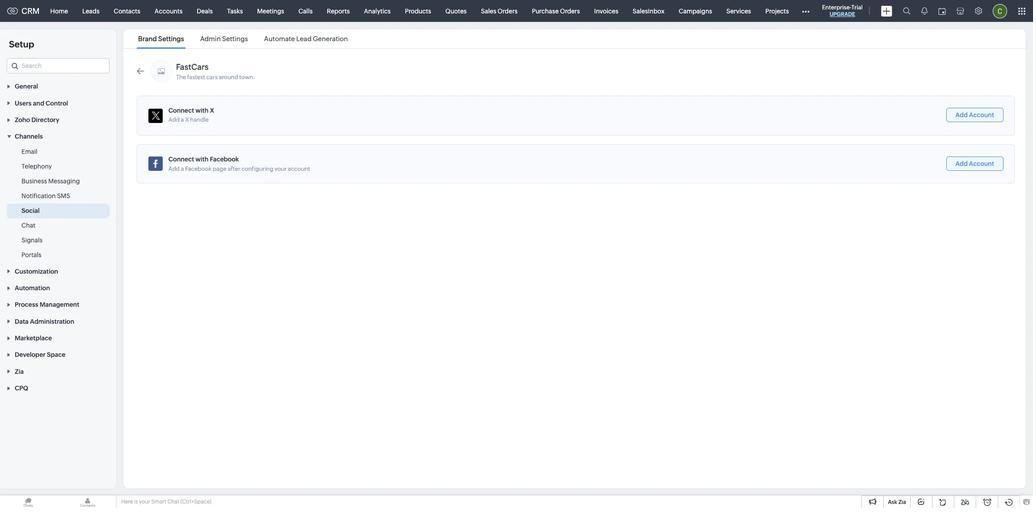 Task type: describe. For each thing, give the bounding box(es) containing it.
crm
[[21, 6, 40, 16]]

1 horizontal spatial x
[[210, 107, 214, 114]]

sales orders
[[481, 7, 518, 15]]

home link
[[43, 0, 75, 22]]

chat inside channels region
[[21, 222, 35, 229]]

automate lead generation link
[[263, 35, 349, 42]]

brand settings link
[[137, 35, 185, 42]]

1 vertical spatial zia
[[899, 499, 907, 505]]

quotes
[[446, 7, 467, 15]]

upgrade
[[830, 11, 856, 17]]

after
[[228, 165, 240, 172]]

brand
[[138, 35, 157, 42]]

reports
[[327, 7, 350, 15]]

lead
[[296, 35, 312, 42]]

purchase
[[532, 7, 559, 15]]

orders for sales orders
[[498, 7, 518, 15]]

and
[[33, 100, 44, 107]]

town.
[[239, 74, 255, 80]]

zia inside dropdown button
[[15, 368, 24, 375]]

ask
[[889, 499, 898, 505]]

social
[[21, 207, 40, 214]]

customization button
[[0, 263, 116, 279]]

administration
[[30, 318, 74, 325]]

accounts link
[[148, 0, 190, 22]]

deals
[[197, 7, 213, 15]]

marketplace
[[15, 335, 52, 342]]

process
[[15, 301, 38, 308]]

profile element
[[988, 0, 1013, 22]]

brand settings
[[138, 35, 184, 42]]

channels
[[15, 133, 43, 140]]

create menu element
[[876, 0, 898, 22]]

email
[[21, 148, 37, 155]]

data administration
[[15, 318, 74, 325]]

account for x
[[970, 111, 995, 119]]

automation button
[[0, 279, 116, 296]]

space
[[47, 351, 66, 358]]

users and control
[[15, 100, 68, 107]]

messaging
[[48, 178, 80, 185]]

salesinbox
[[633, 7, 665, 15]]

data administration button
[[0, 313, 116, 330]]

channels button
[[0, 128, 116, 145]]

social link
[[21, 206, 40, 215]]

tasks
[[227, 7, 243, 15]]

1 vertical spatial chat
[[167, 499, 179, 505]]

1 vertical spatial your
[[139, 499, 150, 505]]

developer space
[[15, 351, 66, 358]]

management
[[40, 301, 79, 308]]

projects
[[766, 7, 789, 15]]

zoho directory
[[15, 116, 59, 123]]

business messaging link
[[21, 177, 80, 186]]

connect for connect with facebook
[[169, 156, 194, 163]]

settings for admin settings
[[222, 35, 248, 42]]

services link
[[720, 0, 759, 22]]

a for connect with facebook
[[181, 165, 184, 172]]

calls
[[299, 7, 313, 15]]

process management button
[[0, 296, 116, 313]]

notification sms link
[[21, 192, 70, 201]]

meetings
[[257, 7, 284, 15]]

quotes link
[[438, 0, 474, 22]]

deals link
[[190, 0, 220, 22]]

smart
[[151, 499, 166, 505]]

orders for purchase orders
[[560, 7, 580, 15]]

here
[[121, 499, 133, 505]]

meetings link
[[250, 0, 292, 22]]

tasks link
[[220, 0, 250, 22]]

developer space button
[[0, 346, 116, 363]]

sales orders link
[[474, 0, 525, 22]]

add account for facebook
[[956, 160, 995, 167]]

cpq
[[15, 385, 28, 392]]

portals link
[[21, 251, 41, 260]]

create menu image
[[882, 6, 893, 16]]

add account button for connect with facebook
[[947, 157, 1004, 171]]

fastcars the fastest cars around town.
[[176, 62, 255, 80]]

the
[[176, 74, 186, 80]]

campaigns
[[679, 7, 713, 15]]

connect with x add a x handle
[[169, 107, 214, 123]]

notification sms
[[21, 192, 70, 200]]

telephony link
[[21, 162, 52, 171]]

fastest
[[187, 74, 205, 80]]

connect for connect with x
[[169, 107, 194, 114]]

invoices
[[595, 7, 619, 15]]

signals
[[21, 237, 43, 244]]

business
[[21, 178, 47, 185]]

business messaging
[[21, 178, 80, 185]]

users and control button
[[0, 95, 116, 111]]

1 vertical spatial facebook
[[185, 165, 212, 172]]

contacts image
[[59, 496, 116, 508]]

chat link
[[21, 221, 35, 230]]

0 horizontal spatial x
[[185, 116, 189, 123]]



Task type: locate. For each thing, give the bounding box(es) containing it.
with
[[196, 107, 209, 114], [196, 156, 209, 163]]

1 vertical spatial with
[[196, 156, 209, 163]]

(ctrl+space)
[[180, 499, 211, 505]]

trial
[[852, 4, 863, 11]]

admin
[[200, 35, 221, 42]]

account
[[970, 111, 995, 119], [970, 160, 995, 167]]

your
[[275, 165, 287, 172], [139, 499, 150, 505]]

1 vertical spatial a
[[181, 165, 184, 172]]

settings for brand settings
[[158, 35, 184, 42]]

list containing brand settings
[[130, 29, 356, 48]]

1 add account from the top
[[956, 111, 995, 119]]

facebook up "page"
[[210, 156, 239, 163]]

zia button
[[0, 363, 116, 380]]

automate lead generation
[[264, 35, 348, 42]]

2 a from the top
[[181, 165, 184, 172]]

directory
[[31, 116, 59, 123]]

2 connect from the top
[[169, 156, 194, 163]]

account
[[288, 165, 310, 172]]

admin settings link
[[199, 35, 249, 42]]

enterprise-trial upgrade
[[823, 4, 863, 17]]

automation
[[15, 284, 50, 292]]

with down the handle
[[196, 156, 209, 163]]

enterprise-
[[823, 4, 852, 11]]

chat
[[21, 222, 35, 229], [167, 499, 179, 505]]

is
[[134, 499, 138, 505]]

0 vertical spatial add account button
[[947, 108, 1004, 122]]

products link
[[398, 0, 438, 22]]

0 vertical spatial your
[[275, 165, 287, 172]]

connect down the handle
[[169, 156, 194, 163]]

1 connect from the top
[[169, 107, 194, 114]]

search image
[[904, 7, 911, 15]]

portals
[[21, 252, 41, 259]]

0 horizontal spatial chat
[[21, 222, 35, 229]]

zia up the cpq
[[15, 368, 24, 375]]

orders right purchase
[[560, 7, 580, 15]]

projects link
[[759, 0, 797, 22]]

your inside connect with facebook add a facebook page after configuring your account
[[275, 165, 287, 172]]

chat down social
[[21, 222, 35, 229]]

facebook left "page"
[[185, 165, 212, 172]]

around
[[219, 74, 238, 80]]

orders right sales in the left of the page
[[498, 7, 518, 15]]

salesinbox link
[[626, 0, 672, 22]]

0 horizontal spatial your
[[139, 499, 150, 505]]

x down cars
[[210, 107, 214, 114]]

your left the 'account'
[[275, 165, 287, 172]]

add inside connect with x add a x handle
[[169, 116, 180, 123]]

automate
[[264, 35, 295, 42]]

1 vertical spatial connect
[[169, 156, 194, 163]]

0 vertical spatial a
[[181, 116, 184, 123]]

2 with from the top
[[196, 156, 209, 163]]

1 with from the top
[[196, 107, 209, 114]]

0 vertical spatial x
[[210, 107, 214, 114]]

None field
[[7, 58, 110, 73]]

leads link
[[75, 0, 107, 22]]

1 vertical spatial account
[[970, 160, 995, 167]]

process management
[[15, 301, 79, 308]]

ask zia
[[889, 499, 907, 505]]

with for facebook
[[196, 156, 209, 163]]

Other Modules field
[[797, 4, 816, 18]]

reports link
[[320, 0, 357, 22]]

settings right brand
[[158, 35, 184, 42]]

a
[[181, 116, 184, 123], [181, 165, 184, 172]]

0 horizontal spatial zia
[[15, 368, 24, 375]]

1 a from the top
[[181, 116, 184, 123]]

fastcars
[[176, 62, 209, 71]]

2 account from the top
[[970, 160, 995, 167]]

connect inside connect with x add a x handle
[[169, 107, 194, 114]]

2 add account from the top
[[956, 160, 995, 167]]

services
[[727, 7, 752, 15]]

facebook
[[210, 156, 239, 163], [185, 165, 212, 172]]

channels region
[[0, 145, 116, 263]]

with for x
[[196, 107, 209, 114]]

a inside connect with x add a x handle
[[181, 116, 184, 123]]

1 horizontal spatial chat
[[167, 499, 179, 505]]

search element
[[898, 0, 916, 22]]

control
[[46, 100, 68, 107]]

2 add account button from the top
[[947, 157, 1004, 171]]

connect with facebook add a facebook page after configuring your account
[[169, 156, 310, 172]]

contacts link
[[107, 0, 148, 22]]

1 vertical spatial x
[[185, 116, 189, 123]]

2 orders from the left
[[560, 7, 580, 15]]

0 vertical spatial with
[[196, 107, 209, 114]]

signals image
[[922, 7, 928, 15]]

2 settings from the left
[[222, 35, 248, 42]]

1 horizontal spatial orders
[[560, 7, 580, 15]]

0 horizontal spatial settings
[[158, 35, 184, 42]]

add inside connect with facebook add a facebook page after configuring your account
[[169, 165, 180, 172]]

zoho
[[15, 116, 30, 123]]

x
[[210, 107, 214, 114], [185, 116, 189, 123]]

campaigns link
[[672, 0, 720, 22]]

analytics
[[364, 7, 391, 15]]

settings right admin
[[222, 35, 248, 42]]

cars
[[206, 74, 218, 80]]

configuring
[[242, 165, 273, 172]]

1 vertical spatial add account button
[[947, 157, 1004, 171]]

customization
[[15, 268, 58, 275]]

connect up the handle
[[169, 107, 194, 114]]

1 add account button from the top
[[947, 108, 1004, 122]]

leads
[[82, 7, 100, 15]]

1 account from the top
[[970, 111, 995, 119]]

crm link
[[7, 6, 40, 16]]

zoho directory button
[[0, 111, 116, 128]]

sms
[[57, 192, 70, 200]]

add account for x
[[956, 111, 995, 119]]

setup
[[9, 39, 34, 49]]

1 settings from the left
[[158, 35, 184, 42]]

notification
[[21, 192, 56, 200]]

0 vertical spatial facebook
[[210, 156, 239, 163]]

sales
[[481, 7, 497, 15]]

home
[[50, 7, 68, 15]]

Search text field
[[7, 59, 109, 73]]

cpq button
[[0, 380, 116, 396]]

list
[[130, 29, 356, 48]]

with inside connect with x add a x handle
[[196, 107, 209, 114]]

signals element
[[916, 0, 933, 22]]

signals link
[[21, 236, 43, 245]]

telephony
[[21, 163, 52, 170]]

account for facebook
[[970, 160, 995, 167]]

page
[[213, 165, 227, 172]]

1 horizontal spatial settings
[[222, 35, 248, 42]]

x left the handle
[[185, 116, 189, 123]]

0 horizontal spatial orders
[[498, 7, 518, 15]]

with up the handle
[[196, 107, 209, 114]]

0 vertical spatial zia
[[15, 368, 24, 375]]

1 horizontal spatial zia
[[899, 499, 907, 505]]

email link
[[21, 147, 37, 156]]

admin settings
[[200, 35, 248, 42]]

add account button for connect with x
[[947, 108, 1004, 122]]

0 vertical spatial connect
[[169, 107, 194, 114]]

purchase orders
[[532, 7, 580, 15]]

generation
[[313, 35, 348, 42]]

1 vertical spatial add account
[[956, 160, 995, 167]]

1 orders from the left
[[498, 7, 518, 15]]

0 vertical spatial account
[[970, 111, 995, 119]]

data
[[15, 318, 29, 325]]

developer
[[15, 351, 46, 358]]

0 vertical spatial add account
[[956, 111, 995, 119]]

purchase orders link
[[525, 0, 587, 22]]

calendar image
[[939, 7, 946, 15]]

products
[[405, 7, 431, 15]]

a left "page"
[[181, 165, 184, 172]]

1 horizontal spatial your
[[275, 165, 287, 172]]

connect inside connect with facebook add a facebook page after configuring your account
[[169, 156, 194, 163]]

chats image
[[0, 496, 56, 508]]

chat right smart
[[167, 499, 179, 505]]

a inside connect with facebook add a facebook page after configuring your account
[[181, 165, 184, 172]]

zia right ask
[[899, 499, 907, 505]]

a for connect with x
[[181, 116, 184, 123]]

orders
[[498, 7, 518, 15], [560, 7, 580, 15]]

a left the handle
[[181, 116, 184, 123]]

contacts
[[114, 7, 140, 15]]

profile image
[[993, 4, 1008, 18]]

here is your smart chat (ctrl+space)
[[121, 499, 211, 505]]

your right is
[[139, 499, 150, 505]]

with inside connect with facebook add a facebook page after configuring your account
[[196, 156, 209, 163]]

0 vertical spatial chat
[[21, 222, 35, 229]]

connect
[[169, 107, 194, 114], [169, 156, 194, 163]]

general button
[[0, 78, 116, 95]]



Task type: vqa. For each thing, say whether or not it's contained in the screenshot.
Settings for Admin Settings
yes



